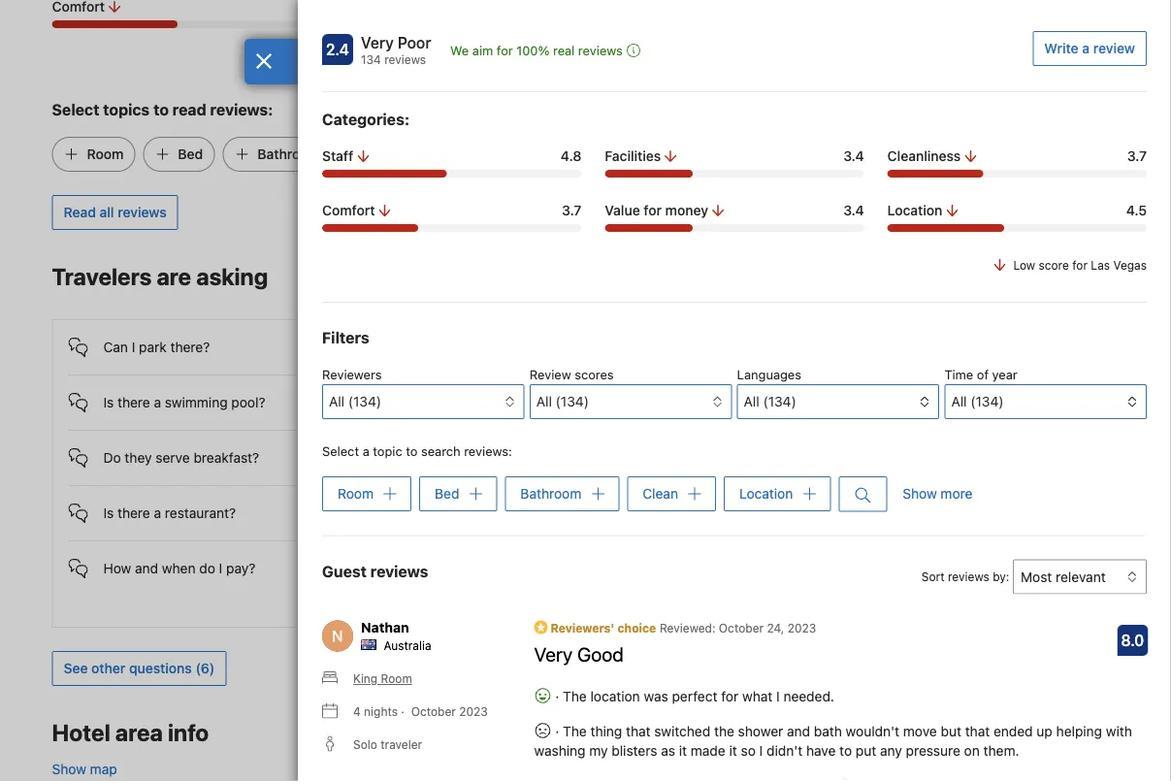 Task type: locate. For each thing, give the bounding box(es) containing it.
with inside button
[[571, 520, 598, 537]]

3 all from the left
[[744, 393, 759, 409]]

a left 'swimming' at the left of page
[[154, 394, 161, 410]]

(6)
[[195, 660, 215, 676]]

it right as
[[679, 743, 687, 759]]

0 vertical spatial and
[[609, 392, 632, 408]]

all (134) button for review scores
[[530, 384, 732, 419]]

1 vertical spatial availability
[[1040, 726, 1108, 742]]

2 all from the left
[[536, 393, 552, 409]]

all (134) button down scores
[[530, 384, 732, 419]]

3.7 up '4.5'
[[1127, 148, 1147, 164]]

thing
[[590, 723, 622, 739]]

·
[[555, 688, 559, 704], [401, 705, 405, 718], [552, 723, 563, 739]]

low left write
[[986, 54, 1008, 68]]

choice
[[618, 621, 656, 634]]

very poor 134 reviews
[[361, 33, 431, 66]]

reviews: down out
[[464, 444, 512, 458]]

0 horizontal spatial it
[[679, 743, 687, 759]]

1 horizontal spatial with
[[1106, 723, 1132, 739]]

balcony?
[[612, 520, 668, 537]]

there up they
[[117, 394, 150, 410]]

a right write
[[1082, 40, 1090, 56]]

0 vertical spatial bathroom
[[257, 146, 320, 162]]

1 vertical spatial have
[[806, 743, 836, 759]]

1 vertical spatial location
[[739, 486, 793, 502]]

have down bath
[[806, 743, 836, 759]]

2 see availability button from the top
[[1001, 717, 1119, 752]]

(134) down 'languages'
[[763, 393, 796, 409]]

1 vertical spatial 3.7
[[562, 202, 582, 218]]

travelers
[[52, 263, 152, 290]]

questions inside 'button'
[[129, 660, 192, 676]]

1 vertical spatial see
[[64, 660, 88, 676]]

0 horizontal spatial are
[[157, 263, 191, 290]]

have left an
[[832, 520, 861, 536]]

value for money 3.4 meter
[[605, 224, 864, 232]]

score left write
[[1011, 54, 1041, 68]]

and right how
[[135, 560, 158, 576]]

the up washing
[[563, 723, 587, 739]]

2 availability from the top
[[1040, 726, 1108, 742]]

1 horizontal spatial location
[[888, 202, 943, 218]]

reviews: right read on the left of the page
[[210, 100, 273, 119]]

time of year
[[945, 367, 1018, 382]]

bed down read on the left of the page
[[178, 146, 203, 162]]

1 horizontal spatial low
[[1013, 258, 1035, 272]]

can left park
[[103, 339, 128, 355]]

the up the made
[[714, 723, 734, 739]]

0 horizontal spatial very
[[361, 33, 394, 52]]

0 vertical spatial the
[[527, 392, 547, 408]]

comfort 3.7 meter
[[52, 20, 392, 28], [322, 224, 582, 232]]

read
[[172, 100, 206, 119]]

bring
[[502, 465, 535, 481]]

we left aim
[[450, 43, 469, 58]]

3.7
[[1127, 148, 1147, 164], [562, 202, 582, 218]]

we aim for 100% real reviews button
[[450, 41, 640, 60]]

swimming
[[165, 394, 228, 410]]

clean up 'balcony?'
[[643, 486, 678, 502]]

there down they
[[117, 505, 150, 521]]

are for asking
[[157, 263, 191, 290]]

close image
[[255, 53, 273, 69]]

0 horizontal spatial las
[[1063, 54, 1082, 68]]

see inside 'button'
[[64, 660, 88, 676]]

for right aim
[[497, 43, 513, 58]]

1 vertical spatial see availability button
[[1001, 717, 1119, 752]]

0 vertical spatial clean
[[374, 146, 411, 162]]

1 vertical spatial 3.4
[[844, 202, 864, 218]]

score
[[1011, 54, 1041, 68], [1039, 258, 1069, 272]]

october up the traveler at the left bottom of the page
[[411, 705, 456, 718]]

the inside the thing that switched the shower and bath wouldn't move but that ended up helping with washing my blisters as it made it so i didn't have to put any pressure on them.
[[563, 723, 587, 739]]

0 vertical spatial las
[[1063, 54, 1082, 68]]

0 vertical spatial bed
[[178, 146, 203, 162]]

0 horizontal spatial low
[[986, 54, 1008, 68]]

are for the
[[504, 392, 523, 408]]

0 horizontal spatial we
[[450, 43, 469, 58]]

0 vertical spatial room
[[87, 146, 124, 162]]

availability for travelers are asking
[[1040, 270, 1108, 286]]

1 availability from the top
[[1040, 270, 1108, 286]]

see availability down the location 4.5 meter
[[1012, 270, 1108, 286]]

1 vertical spatial are
[[504, 392, 523, 408]]

comfort 3.7 meter down staff 4.8 meter
[[322, 224, 582, 232]]

2023 right 24,
[[788, 621, 816, 634]]

2 horizontal spatial and
[[787, 723, 810, 739]]

1 horizontal spatial very
[[534, 642, 573, 665]]

0 horizontal spatial clean
[[374, 146, 411, 162]]

1 vertical spatial my
[[589, 743, 608, 759]]

search
[[421, 444, 461, 458]]

are inside what are the check-in and check- out times?
[[504, 392, 523, 408]]

0 horizontal spatial that
[[626, 723, 651, 739]]

select left topics
[[52, 100, 99, 119]]

1 (134) from the left
[[348, 393, 381, 409]]

see left other
[[64, 660, 88, 676]]

we left an
[[808, 520, 828, 536]]

bed down search
[[435, 486, 459, 502]]

solo
[[353, 738, 377, 751]]

comfort
[[322, 202, 375, 218]]

2023 right nights
[[459, 705, 488, 718]]

see left up
[[1012, 726, 1036, 742]]

3 all (134) from the left
[[744, 393, 796, 409]]

is for is there a swimming pool?
[[103, 394, 114, 410]]

clean
[[374, 146, 411, 162], [643, 486, 678, 502]]

1 all from the left
[[329, 393, 345, 409]]

still
[[891, 411, 926, 434]]

all up looking?
[[951, 393, 967, 409]]

1 horizontal spatial the
[[714, 723, 734, 739]]

4 all (134) from the left
[[951, 393, 1004, 409]]

the down review
[[527, 392, 547, 408]]

1 horizontal spatial 2023
[[788, 621, 816, 634]]

1 vertical spatial low score for las vegas
[[1013, 258, 1147, 272]]

when
[[162, 560, 196, 576]]

move
[[903, 723, 937, 739]]

see availability button right on
[[1001, 717, 1119, 752]]

and inside button
[[135, 560, 158, 576]]

1 horizontal spatial and
[[609, 392, 632, 408]]

sort reviews by:
[[922, 570, 1010, 583]]

how and when do i pay?
[[103, 560, 255, 576]]

and up didn't
[[787, 723, 810, 739]]

a left 'balcony?'
[[601, 520, 609, 537]]

vegas down '4.5'
[[1113, 258, 1147, 272]]

poor
[[398, 33, 431, 52]]

looking?
[[930, 411, 1007, 434]]

are
[[157, 263, 191, 290], [504, 392, 523, 408]]

comfort 3.7 meter up close image
[[52, 20, 392, 28]]

2 3.4 from the top
[[844, 202, 864, 218]]

very inside very poor 134 reviews
[[361, 33, 394, 52]]

but
[[941, 723, 962, 739]]

1 all (134) from the left
[[329, 393, 381, 409]]

write a review
[[1044, 40, 1135, 56]]

can i park there?
[[103, 339, 210, 355]]

1 vertical spatial very
[[534, 642, 573, 665]]

0 horizontal spatial and
[[135, 560, 158, 576]]

1 horizontal spatial reviews:
[[464, 444, 512, 458]]

what are the check-in and check- out times?
[[467, 392, 679, 428]]

0 horizontal spatial with
[[571, 520, 598, 537]]

all (134) button down 'languages'
[[737, 384, 939, 419]]

to inside the thing that switched the shower and bath wouldn't move but that ended up helping with washing my blisters as it made it so i didn't have to put any pressure on them.
[[839, 743, 852, 759]]

to left read on the left of the page
[[153, 100, 169, 119]]

all for time of year
[[951, 393, 967, 409]]

0 vertical spatial ·
[[555, 688, 559, 704]]

1 vertical spatial comfort 3.7 meter
[[322, 224, 582, 232]]

(134) for review scores
[[556, 393, 589, 409]]

0 vertical spatial see availability button
[[1001, 261, 1119, 296]]

2 is from the top
[[103, 505, 114, 521]]

select for select topics to read reviews:
[[52, 100, 99, 119]]

ask
[[902, 469, 926, 485]]

all (134) button for reviewers
[[322, 384, 524, 419]]

it left so
[[729, 743, 737, 759]]

all (134)
[[329, 393, 381, 409], [536, 393, 589, 409], [744, 393, 796, 409], [951, 393, 1004, 409]]

0 horizontal spatial check-
[[551, 392, 594, 408]]

0 horizontal spatial reviews:
[[210, 100, 273, 119]]

0 vertical spatial my
[[538, 465, 557, 481]]

very down reviewers' on the bottom of the page
[[534, 642, 573, 665]]

all (134) down review scores
[[536, 393, 589, 409]]

categories:
[[322, 110, 410, 129]]

0 horizontal spatial the
[[527, 392, 547, 408]]

(134) down of
[[971, 393, 1004, 409]]

have
[[832, 520, 861, 536], [806, 743, 836, 759]]

4 (134) from the left
[[971, 393, 1004, 409]]

questions left (6)
[[129, 660, 192, 676]]

0 vertical spatial questions
[[1029, 520, 1090, 536]]

0 vertical spatial can
[[103, 339, 128, 355]]

0 vertical spatial the
[[563, 688, 587, 704]]

0 vertical spatial availability
[[1040, 270, 1108, 286]]

is inside button
[[103, 505, 114, 521]]

october left 24,
[[719, 621, 764, 634]]

low
[[986, 54, 1008, 68], [1013, 258, 1035, 272]]

1 horizontal spatial that
[[965, 723, 990, 739]]

my down thing
[[589, 743, 608, 759]]

3 all (134) button from the left
[[737, 384, 939, 419]]

las left review at top right
[[1063, 54, 1082, 68]]

1 3.4 from the top
[[844, 148, 864, 164]]

1 horizontal spatial we
[[808, 520, 828, 536]]

2.4
[[326, 40, 349, 59]]

filters
[[322, 328, 369, 347]]

2 it from the left
[[729, 743, 737, 759]]

· up washing
[[552, 723, 563, 739]]

show more
[[903, 486, 973, 502]]

can i park there? button
[[68, 320, 376, 359]]

are up times?
[[504, 392, 523, 408]]

score down the location 4.5 meter
[[1039, 258, 1069, 272]]

(134) for languages
[[763, 393, 796, 409]]

still looking?
[[891, 411, 1007, 434]]

year
[[992, 367, 1018, 382]]

review
[[530, 367, 571, 382]]

bath
[[814, 723, 842, 739]]

1 horizontal spatial can
[[467, 465, 492, 481]]

0 horizontal spatial october
[[411, 705, 456, 718]]

i right do
[[219, 560, 222, 576]]

0 horizontal spatial can
[[103, 339, 128, 355]]

washing
[[534, 743, 586, 759]]

see availability up 'them.'
[[1012, 726, 1108, 742]]

2 that from the left
[[965, 723, 990, 739]]

2 check- from the left
[[636, 392, 679, 408]]

las down the location 4.5 meter
[[1091, 258, 1110, 272]]

to
[[153, 100, 169, 119], [406, 444, 418, 458], [978, 520, 991, 536], [839, 743, 852, 759]]

see availability
[[1012, 270, 1108, 286], [1012, 726, 1108, 742]]

what are the check-in and check- out times? button
[[432, 375, 739, 430]]

all down reviewers
[[329, 393, 345, 409]]

and right in
[[609, 392, 632, 408]]

2 vertical spatial and
[[787, 723, 810, 739]]

area
[[115, 719, 163, 746]]

king room link
[[322, 670, 412, 687]]

room
[[87, 146, 124, 162], [338, 486, 374, 502], [381, 672, 412, 685]]

1 vertical spatial clean
[[643, 486, 678, 502]]

1 is from the top
[[103, 394, 114, 410]]

0 vertical spatial see availability
[[1012, 270, 1108, 286]]

see for travelers are asking
[[1012, 270, 1036, 286]]

2 vertical spatial ·
[[552, 723, 563, 739]]

0 vertical spatial with
[[571, 520, 598, 537]]

reviewed: october 24, 2023
[[660, 621, 816, 634]]

availability down the location 4.5 meter
[[1040, 270, 1108, 286]]

there inside button
[[117, 394, 150, 410]]

1 vertical spatial can
[[467, 465, 492, 481]]

2 all (134) button from the left
[[530, 384, 732, 419]]

0 horizontal spatial questions
[[129, 660, 192, 676]]

i left bring
[[495, 465, 499, 481]]

out
[[467, 412, 487, 428]]

all (134) button
[[322, 384, 524, 419], [530, 384, 732, 419], [737, 384, 939, 419], [945, 384, 1147, 419]]

2 the from the top
[[563, 723, 587, 739]]

room right king
[[381, 672, 412, 685]]

is
[[103, 394, 114, 410], [103, 505, 114, 521]]

can i bring my pet?
[[467, 465, 588, 481]]

0 horizontal spatial room
[[87, 146, 124, 162]]

(134) down reviewers
[[348, 393, 381, 409]]

1 vertical spatial see availability
[[1012, 726, 1108, 742]]

needed.
[[784, 688, 834, 704]]

2 (134) from the left
[[556, 393, 589, 409]]

pay?
[[226, 560, 255, 576]]

room down topics
[[87, 146, 124, 162]]

room down topic
[[338, 486, 374, 502]]

have inside the thing that switched the shower and bath wouldn't move but that ended up helping with washing my blisters as it made it so i didn't have to put any pressure on them.
[[806, 743, 836, 759]]

all (134) down reviewers
[[329, 393, 381, 409]]

for left what
[[721, 688, 739, 704]]

i right so
[[759, 743, 763, 759]]

1 horizontal spatial clean
[[643, 486, 678, 502]]

the
[[527, 392, 547, 408], [714, 723, 734, 739]]

clean down categories:
[[374, 146, 411, 162]]

0 horizontal spatial bed
[[178, 146, 203, 162]]

2 see availability from the top
[[1012, 726, 1108, 742]]

1 see availability from the top
[[1012, 270, 1108, 286]]

reviews down poor
[[384, 52, 426, 66]]

review categories element
[[322, 108, 410, 131]]

1 vertical spatial the
[[563, 723, 587, 739]]

very up 134
[[361, 33, 394, 52]]

0 vertical spatial october
[[719, 621, 764, 634]]

time
[[945, 367, 973, 382]]

my left pet?
[[538, 465, 557, 481]]

with right the rooms at the left of the page
[[571, 520, 598, 537]]

select left topic
[[322, 444, 359, 458]]

more
[[941, 486, 973, 502]]

all (134) button up the select a topic to search reviews:
[[322, 384, 524, 419]]

1 vertical spatial with
[[1106, 723, 1132, 739]]

0 vertical spatial select
[[52, 100, 99, 119]]

there for are there rooms with a balcony?
[[492, 520, 525, 537]]

location
[[888, 202, 943, 218], [739, 486, 793, 502]]

1 vertical spatial room
[[338, 486, 374, 502]]

all (134) up looking?
[[951, 393, 1004, 409]]

we
[[450, 43, 469, 58], [808, 520, 828, 536]]

· right nights
[[401, 705, 405, 718]]

1 vertical spatial select
[[322, 444, 359, 458]]

see availability button for hotel area info
[[1001, 717, 1119, 752]]

1 horizontal spatial my
[[589, 743, 608, 759]]

1 horizontal spatial bed
[[435, 486, 459, 502]]

1 that from the left
[[626, 723, 651, 739]]

as
[[661, 743, 675, 759]]

1 vertical spatial is
[[103, 505, 114, 521]]

1 see availability button from the top
[[1001, 261, 1119, 296]]

and
[[609, 392, 632, 408], [135, 560, 158, 576], [787, 723, 810, 739]]

it
[[679, 743, 687, 759], [729, 743, 737, 759]]

read all reviews
[[64, 204, 167, 220]]

there right are
[[492, 520, 525, 537]]

0 vertical spatial 3.7
[[1127, 148, 1147, 164]]

all for reviewers
[[329, 393, 345, 409]]

check- right in
[[636, 392, 679, 408]]

bathroom left staff
[[257, 146, 320, 162]]

read
[[64, 204, 96, 220]]

we inside button
[[450, 43, 469, 58]]

(134) for time of year
[[971, 393, 1004, 409]]

2 all (134) from the left
[[536, 393, 589, 409]]

nathan
[[361, 619, 409, 635]]

the inside what are the check-in and check- out times?
[[527, 392, 547, 408]]

1 vertical spatial vegas
[[1113, 258, 1147, 272]]

1 all (134) button from the left
[[322, 384, 524, 419]]

is down do
[[103, 505, 114, 521]]

very for very poor 134 reviews
[[361, 33, 394, 52]]

can left bring
[[467, 465, 492, 481]]

questions right most
[[1029, 520, 1090, 536]]

4 all (134) button from the left
[[945, 384, 1147, 419]]

reviews inside very poor 134 reviews
[[384, 52, 426, 66]]

topics
[[103, 100, 150, 119]]

1 vertical spatial low
[[1013, 258, 1035, 272]]

1 horizontal spatial are
[[504, 392, 523, 408]]

1 vertical spatial and
[[135, 560, 158, 576]]

all (134) for languages
[[744, 393, 796, 409]]

for left review at top right
[[1045, 54, 1060, 68]]

very good
[[534, 642, 624, 665]]

pressure
[[906, 743, 961, 759]]

guest
[[322, 562, 367, 580]]

1 vertical spatial october
[[411, 705, 456, 718]]

is inside button
[[103, 394, 114, 410]]

scored 8.0 element
[[1117, 625, 1148, 656]]

all (134) down 'languages'
[[744, 393, 796, 409]]

1 vertical spatial questions
[[129, 660, 192, 676]]

4 all from the left
[[951, 393, 967, 409]]

languages
[[737, 367, 801, 382]]

the left location
[[563, 688, 587, 704]]

· down the very good
[[555, 688, 559, 704]]

0 vertical spatial we
[[450, 43, 469, 58]]

2 vertical spatial see
[[1012, 726, 1036, 742]]

the
[[563, 688, 587, 704], [563, 723, 587, 739]]

location 4.5 meter
[[888, 224, 1147, 232]]

we aim for 100% real reviews
[[450, 43, 623, 58]]

1 vertical spatial we
[[808, 520, 828, 536]]

· for · the location was perfect for what i needed.
[[555, 688, 559, 704]]

rated very poor element
[[361, 31, 431, 54]]

1 horizontal spatial check-
[[636, 392, 679, 408]]

all (134) button for time of year
[[945, 384, 1147, 419]]

3 (134) from the left
[[763, 393, 796, 409]]

0 vertical spatial 3.4
[[844, 148, 864, 164]]

1 horizontal spatial select
[[322, 444, 359, 458]]

that
[[626, 723, 651, 739], [965, 723, 990, 739]]

all down 'languages'
[[744, 393, 759, 409]]

4.8
[[561, 148, 582, 164]]

0 horizontal spatial 2023
[[459, 705, 488, 718]]

reviews:
[[210, 100, 273, 119], [464, 444, 512, 458]]

all down review
[[536, 393, 552, 409]]

read all reviews button
[[52, 195, 178, 230]]

(134) down review scores
[[556, 393, 589, 409]]

low down the location 4.5 meter
[[1013, 258, 1035, 272]]

see availability button down the location 4.5 meter
[[1001, 261, 1119, 296]]

october
[[719, 621, 764, 634], [411, 705, 456, 718]]

can i bring my pet? button
[[432, 446, 739, 485]]

see down the location 4.5 meter
[[1012, 270, 1036, 286]]



Task type: vqa. For each thing, say whether or not it's contained in the screenshot.


Task type: describe. For each thing, give the bounding box(es) containing it.
0 horizontal spatial bathroom
[[257, 146, 320, 162]]

is there a swimming pool? button
[[68, 375, 376, 414]]

money
[[665, 202, 708, 218]]

they
[[125, 450, 152, 466]]

cleanliness 3.7 meter
[[888, 170, 1147, 178]]

of
[[977, 367, 989, 382]]

all (134) for review scores
[[536, 393, 589, 409]]

australia
[[384, 639, 431, 652]]

is there a restaurant? button
[[68, 486, 376, 525]]

show more button
[[903, 476, 973, 512]]

so
[[741, 743, 756, 759]]

i left park
[[132, 339, 135, 355]]

the inside the thing that switched the shower and bath wouldn't move but that ended up helping with washing my blisters as it made it so i didn't have to put any pressure on them.
[[714, 723, 734, 739]]

solo traveler
[[353, 738, 422, 751]]

for inside we aim for 100% real reviews button
[[497, 43, 513, 58]]

traveler
[[381, 738, 422, 751]]

scores
[[575, 367, 614, 382]]

review
[[1093, 40, 1135, 56]]

show
[[903, 486, 937, 502]]

· for ·
[[552, 723, 563, 739]]

0 vertical spatial low score for las vegas
[[986, 54, 1119, 68]]

(134) for reviewers
[[348, 393, 381, 409]]

value
[[605, 202, 640, 218]]

1 the from the top
[[563, 688, 587, 704]]

reviews right real
[[578, 43, 623, 58]]

restaurant?
[[165, 505, 236, 521]]

by:
[[993, 570, 1010, 583]]

all for review scores
[[536, 393, 552, 409]]

0 vertical spatial comfort 3.7 meter
[[52, 20, 392, 28]]

3.7 for cleanliness
[[1127, 148, 1147, 164]]

a left topic
[[363, 444, 369, 458]]

0 vertical spatial reviews:
[[210, 100, 273, 119]]

1 vertical spatial las
[[1091, 258, 1110, 272]]

we for we have an instant answer to most questions
[[808, 520, 828, 536]]

location
[[590, 688, 640, 704]]

can for can i park there?
[[103, 339, 128, 355]]

reviews left 'by:'
[[948, 570, 990, 583]]

1 vertical spatial bathroom
[[521, 486, 582, 502]]

travelers are asking
[[52, 263, 268, 290]]

what
[[467, 392, 500, 408]]

filter reviews region
[[322, 326, 1147, 419]]

and inside the thing that switched the shower and bath wouldn't move but that ended up helping with washing my blisters as it made it so i didn't have to put any pressure on them.
[[787, 723, 810, 739]]

up
[[1037, 723, 1053, 739]]

there for is there a swimming pool?
[[117, 394, 150, 410]]

1 horizontal spatial october
[[719, 621, 764, 634]]

0 vertical spatial have
[[832, 520, 861, 536]]

blisters
[[612, 743, 657, 759]]

helping
[[1056, 723, 1102, 739]]

question
[[941, 469, 996, 485]]

do
[[199, 560, 215, 576]]

value for money
[[605, 202, 708, 218]]

write
[[1044, 40, 1079, 56]]

aim
[[472, 43, 493, 58]]

3.4 for facilities
[[844, 148, 864, 164]]

see availability for asking
[[1012, 270, 1108, 286]]

staff
[[322, 148, 353, 164]]

a inside "button"
[[1082, 40, 1090, 56]]

2 horizontal spatial room
[[381, 672, 412, 685]]

1 horizontal spatial room
[[338, 486, 374, 502]]

most
[[994, 520, 1026, 536]]

do
[[103, 450, 121, 466]]

0 vertical spatial score
[[1011, 54, 1041, 68]]

pet?
[[561, 465, 588, 481]]

are
[[467, 520, 488, 537]]

0 vertical spatial low
[[986, 54, 1008, 68]]

do they serve breakfast?
[[103, 450, 259, 466]]

instant
[[884, 520, 926, 536]]

staff 4.8 meter
[[322, 170, 582, 178]]

to right topic
[[406, 444, 418, 458]]

my inside button
[[538, 465, 557, 481]]

asking
[[196, 263, 268, 290]]

answer
[[930, 520, 974, 536]]

the thing that switched the shower and bath wouldn't move but that ended up helping with washing my blisters as it made it so i didn't have to put any pressure on them.
[[534, 723, 1132, 759]]

0 vertical spatial 2023
[[788, 621, 816, 634]]

1 vertical spatial bed
[[435, 486, 459, 502]]

real
[[553, 43, 575, 58]]

availability for hotel area info
[[1040, 726, 1108, 742]]

good
[[577, 642, 624, 665]]

reviewers
[[322, 367, 382, 382]]

all (134) for reviewers
[[329, 393, 381, 409]]

scored 2.4 element
[[322, 34, 353, 65]]

guest reviews
[[322, 562, 428, 580]]

3.4 for value for money
[[844, 202, 864, 218]]

100%
[[516, 43, 550, 58]]

reviewers' choice
[[548, 621, 656, 634]]

how and when do i pay? button
[[68, 541, 376, 580]]

was
[[644, 688, 668, 704]]

1 horizontal spatial questions
[[1029, 520, 1090, 536]]

to left most
[[978, 520, 991, 536]]

1 vertical spatial ·
[[401, 705, 405, 718]]

0 vertical spatial location
[[888, 202, 943, 218]]

there for is there a restaurant?
[[117, 505, 150, 521]]

1 it from the left
[[679, 743, 687, 759]]

with inside the thing that switched the shower and bath wouldn't move but that ended up helping with washing my blisters as it made it so i didn't have to put any pressure on them.
[[1106, 723, 1132, 739]]

all
[[100, 204, 114, 220]]

reviews right all
[[118, 204, 167, 220]]

pool?
[[231, 394, 265, 410]]

select for select a topic to search reviews:
[[322, 444, 359, 458]]

1 check- from the left
[[551, 392, 594, 408]]

3.7 for comfort
[[562, 202, 582, 218]]

are there rooms with a balcony?
[[467, 520, 668, 537]]

see availability for info
[[1012, 726, 1108, 742]]

there?
[[170, 339, 210, 355]]

do they serve breakfast? button
[[68, 431, 376, 470]]

4.5
[[1126, 202, 1147, 218]]

write a review button
[[1033, 31, 1147, 66]]

and inside what are the check-in and check- out times?
[[609, 392, 632, 408]]

topic
[[373, 444, 402, 458]]

very for very good
[[534, 642, 573, 665]]

all for languages
[[744, 393, 759, 409]]

8.0
[[1121, 631, 1144, 649]]

1 vertical spatial score
[[1039, 258, 1069, 272]]

134
[[361, 52, 381, 66]]

all (134) for time of year
[[951, 393, 1004, 409]]

my inside the thing that switched the shower and bath wouldn't move but that ended up helping with washing my blisters as it made it so i didn't have to put any pressure on them.
[[589, 743, 608, 759]]

reviews right the guest
[[370, 562, 428, 580]]

sort
[[922, 570, 945, 583]]

see for hotel area info
[[1012, 726, 1036, 742]]

0 vertical spatial vegas
[[1086, 54, 1119, 68]]

serve
[[156, 450, 190, 466]]

for down the location 4.5 meter
[[1072, 258, 1088, 272]]

is for is there a restaurant?
[[103, 505, 114, 521]]

facilities 3.4 meter
[[605, 170, 864, 178]]

1 vertical spatial reviews:
[[464, 444, 512, 458]]

made
[[691, 743, 726, 759]]

we for we aim for 100% real reviews
[[450, 43, 469, 58]]

i inside the thing that switched the shower and bath wouldn't move but that ended up helping with washing my blisters as it made it so i didn't have to put any pressure on them.
[[759, 743, 763, 759]]

see other questions (6) button
[[52, 651, 226, 686]]

cleanliness
[[888, 148, 961, 164]]

24,
[[767, 621, 784, 634]]

facilities
[[605, 148, 661, 164]]

review scores
[[530, 367, 614, 382]]

hotel area info
[[52, 719, 209, 746]]

nights
[[364, 705, 398, 718]]

all (134) button for languages
[[737, 384, 939, 419]]

see availability button for travelers are asking
[[1001, 261, 1119, 296]]

reviewed:
[[660, 621, 716, 634]]

a up show more
[[929, 469, 937, 485]]

i right what
[[776, 688, 780, 704]]

hotel
[[52, 719, 110, 746]]

can for can i bring my pet?
[[467, 465, 492, 481]]

them.
[[984, 743, 1019, 759]]

times?
[[491, 412, 532, 428]]

for right the value
[[644, 202, 662, 218]]

is there a swimming pool?
[[103, 394, 265, 410]]

a left 'restaurant?'
[[154, 505, 161, 521]]

4 nights · october 2023
[[353, 705, 488, 718]]

in
[[594, 392, 605, 408]]

an
[[865, 520, 880, 536]]

put
[[856, 743, 876, 759]]

a inside button
[[154, 394, 161, 410]]

1 vertical spatial 2023
[[459, 705, 488, 718]]

0 horizontal spatial location
[[739, 486, 793, 502]]

on
[[964, 743, 980, 759]]



